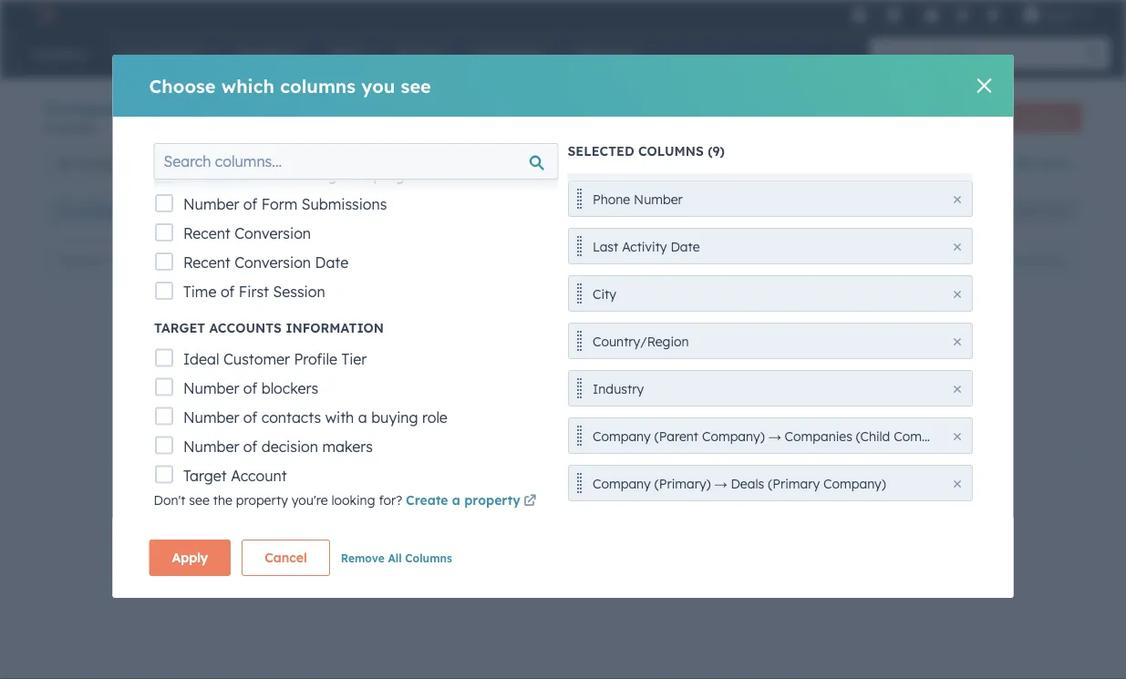 Task type: locate. For each thing, give the bounding box(es) containing it.
columns
[[280, 74, 356, 97], [1024, 254, 1067, 267]]

save
[[1016, 204, 1041, 218]]

0 vertical spatial the
[[445, 299, 474, 322]]

number of form submissions
[[183, 195, 387, 214]]

→ left deals
[[714, 476, 727, 492]]

all companies button
[[44, 145, 446, 182]]

last left activity
[[593, 239, 618, 255]]

of left form at the left top of the page
[[243, 195, 257, 214]]

1 vertical spatial columns
[[1024, 254, 1067, 267]]

link opens in a new window image
[[524, 495, 537, 508]]

apple menu
[[847, 0, 1105, 29]]

companies inside button
[[785, 429, 853, 445]]

1 companies from the left
[[76, 156, 142, 172]]

submissions
[[301, 195, 387, 214]]

companies up the records
[[44, 97, 146, 120]]

of for contacts
[[243, 408, 257, 427]]

up.
[[483, 384, 501, 400]]

of down in
[[243, 408, 257, 427]]

view right add
[[916, 155, 945, 171]]

columns right the remove
[[405, 552, 452, 566]]

create inside choose which columns you see dialog
[[406, 492, 449, 508]]

0 horizontal spatial the
[[213, 492, 233, 508]]

country/region button
[[568, 323, 973, 359]]

1 horizontal spatial view
[[1044, 204, 1068, 218]]

move to top
[[865, 287, 945, 302]]

0 horizontal spatial →
[[714, 476, 727, 492]]

1 vertical spatial companies
[[274, 299, 376, 322]]

close image inside company (parent company) → companies (child company) button
[[954, 433, 961, 441]]

2 vertical spatial companies
[[785, 429, 853, 445]]

last down campaign
[[359, 203, 386, 219]]

0 vertical spatial target
[[154, 320, 205, 336]]

2 vertical spatial company
[[593, 476, 651, 492]]

companies up (primary
[[785, 429, 853, 445]]

0 horizontal spatial columns
[[405, 552, 452, 566]]

close image
[[954, 196, 961, 203], [954, 244, 961, 251], [954, 291, 961, 298], [954, 339, 961, 346]]

view right save
[[1044, 204, 1068, 218]]

see right to
[[322, 362, 343, 378]]

phone
[[593, 192, 630, 208]]

1 (1) from the left
[[56, 203, 72, 219]]

save view
[[1016, 204, 1068, 218]]

companies
[[76, 156, 142, 172], [481, 156, 547, 172]]

advanced
[[659, 203, 722, 219]]

view inside popup button
[[916, 155, 945, 171]]

expecting to see new companies? try again in a few seconds as the system catches up.
[[243, 362, 508, 400]]

0 horizontal spatial date
[[282, 203, 311, 219]]

first left "touch"
[[183, 166, 213, 184]]

last inside button
[[593, 239, 618, 255]]

(1) inside popup button
[[56, 203, 72, 219]]

date up the session
[[315, 254, 348, 272]]

see right don't
[[189, 492, 210, 508]]

date down advanced
[[671, 239, 700, 255]]

no companies match the current filters.
[[243, 299, 474, 345]]

2 horizontal spatial create
[[982, 110, 1016, 124]]

close image for companies
[[954, 433, 961, 441]]

1 horizontal spatial (1)
[[767, 203, 784, 219]]

0 vertical spatial last
[[359, 203, 386, 219]]

view for add
[[916, 155, 945, 171]]

create company
[[982, 110, 1068, 124]]

number for number of contacts with a buying role
[[183, 408, 239, 427]]

1 vertical spatial recent
[[183, 254, 230, 272]]

all views
[[1015, 155, 1071, 171]]

0 vertical spatial company
[[76, 203, 138, 219]]

(1) right filters
[[767, 203, 784, 219]]

apply button
[[149, 540, 231, 577]]

company (parent company) → companies (child company)
[[593, 429, 957, 445]]

add view (2/5)
[[887, 155, 981, 171]]

0 vertical spatial companies
[[44, 97, 146, 120]]

close image inside phone number "button"
[[954, 196, 961, 203]]

close image down export
[[954, 339, 961, 346]]

last for last activity date
[[359, 203, 386, 219]]

of down expecting
[[243, 379, 257, 397]]

companies inside button
[[76, 156, 142, 172]]

target for target account
[[183, 467, 227, 485]]

clear
[[807, 203, 841, 219]]

2 horizontal spatial the
[[445, 299, 474, 322]]

companies up (1) company owner popup button
[[76, 156, 142, 172]]

columns inside choose which columns you see dialog
[[280, 74, 356, 97]]

1 horizontal spatial the
[[364, 384, 383, 400]]

2 horizontal spatial company)
[[894, 429, 957, 445]]

the inside 'no companies match the current filters.'
[[445, 299, 474, 322]]

0 vertical spatial columns
[[639, 143, 704, 159]]

view
[[916, 155, 945, 171], [1044, 204, 1068, 218]]

choose which columns you see dialog
[[113, 0, 1014, 599]]

1 vertical spatial conversion
[[234, 254, 311, 272]]

companies for my companies
[[481, 156, 547, 172]]

to
[[306, 362, 319, 378]]

all left views on the right of page
[[1015, 155, 1032, 171]]

phone number button
[[568, 181, 973, 217]]

0 vertical spatial conversion
[[234, 224, 311, 243]]

current
[[243, 322, 309, 345]]

the down target account
[[213, 492, 233, 508]]

remove all columns button
[[341, 547, 452, 569]]

phone number
[[593, 192, 683, 208]]

1 vertical spatial first
[[238, 283, 269, 301]]

2 companies from the left
[[481, 156, 547, 172]]

2 horizontal spatial a
[[452, 492, 461, 508]]

0 horizontal spatial (1)
[[56, 203, 72, 219]]

conversion for recent conversion
[[234, 224, 311, 243]]

date inside button
[[671, 239, 700, 255]]

columns right edit
[[1024, 254, 1067, 267]]

0 horizontal spatial create
[[236, 203, 278, 219]]

recent
[[183, 224, 230, 243], [183, 254, 230, 272]]

hubspot link
[[22, 4, 68, 26]]

a right with
[[358, 408, 367, 427]]

0 horizontal spatial last
[[359, 203, 386, 219]]

all
[[1015, 155, 1032, 171], [58, 156, 73, 172], [845, 203, 861, 219], [388, 552, 402, 566]]

date for last activity date
[[671, 239, 700, 255]]

1 horizontal spatial company)
[[823, 476, 886, 492]]

2 vertical spatial the
[[213, 492, 233, 508]]

target up don't
[[183, 467, 227, 485]]

number down number of blockers
[[183, 408, 239, 427]]

all views link
[[1004, 145, 1083, 182]]

company (primary) → deals (primary company) button
[[568, 465, 973, 502]]

create date
[[236, 203, 311, 219]]

2 vertical spatial see
[[189, 492, 210, 508]]

campaign
[[341, 166, 413, 184]]

company for company (primary) → deals (primary company)
[[593, 476, 651, 492]]

company for company (parent company) → companies (child company)
[[593, 429, 651, 445]]

date
[[671, 239, 700, 255], [315, 254, 348, 272]]

1 conversion from the top
[[234, 224, 311, 243]]

target up ideal
[[154, 320, 205, 336]]

1 vertical spatial the
[[364, 384, 383, 400]]

conversion down create date
[[234, 224, 311, 243]]

of right "time"
[[220, 283, 234, 301]]

close image inside company (primary) → deals (primary company) button
[[954, 481, 961, 488]]

1 horizontal spatial date
[[671, 239, 700, 255]]

1 horizontal spatial create
[[406, 492, 449, 508]]

of for form
[[243, 195, 257, 214]]

0 horizontal spatial a
[[257, 384, 265, 400]]

1 horizontal spatial companies
[[481, 156, 547, 172]]

conversion up time of first session
[[234, 254, 311, 272]]

1 vertical spatial create
[[236, 203, 278, 219]]

number of decision makers
[[183, 438, 373, 456]]

all inside button
[[58, 156, 73, 172]]

Search HubSpot search field
[[870, 38, 1094, 69]]

create a property link
[[406, 491, 540, 513]]

1 vertical spatial columns
[[405, 552, 452, 566]]

0 horizontal spatial first
[[183, 166, 213, 184]]

match
[[382, 299, 439, 322]]

view for save
[[1044, 204, 1068, 218]]

view inside button
[[1044, 204, 1068, 218]]

session
[[273, 283, 325, 301]]

first touch converting campaign
[[183, 166, 413, 184]]

4 close image from the top
[[954, 339, 961, 346]]

date
[[282, 203, 311, 219], [442, 203, 471, 219]]

marketplaces image
[[886, 8, 902, 25]]

of up account
[[243, 438, 257, 456]]

target
[[154, 320, 205, 336], [183, 467, 227, 485]]

1 horizontal spatial columns
[[639, 143, 704, 159]]

create right the for?
[[406, 492, 449, 508]]

1 horizontal spatial →
[[768, 429, 781, 445]]

1 horizontal spatial a
[[358, 408, 367, 427]]

create left company
[[982, 110, 1016, 124]]

recent up search name, phone, or domain search box
[[183, 224, 230, 243]]

0 vertical spatial view
[[916, 155, 945, 171]]

last activity date button
[[568, 228, 973, 265]]

recent up "time"
[[183, 254, 230, 272]]

actions
[[812, 110, 850, 124]]

the right match at the top left
[[445, 299, 474, 322]]

number
[[634, 192, 683, 208], [183, 195, 239, 214], [183, 379, 239, 397], [183, 408, 239, 427], [183, 438, 239, 456]]

columns inside button
[[405, 552, 452, 566]]

number down "touch"
[[183, 195, 239, 214]]

1 horizontal spatial last
[[593, 239, 618, 255]]

company
[[1019, 110, 1068, 124]]

25
[[592, 462, 606, 478]]

0 horizontal spatial property
[[236, 492, 288, 508]]

marketplaces button
[[875, 0, 913, 29]]

0 vertical spatial recent
[[183, 224, 230, 243]]

all down 0 records
[[58, 156, 73, 172]]

0 vertical spatial columns
[[280, 74, 356, 97]]

close image
[[978, 78, 992, 93], [954, 386, 961, 393], [954, 433, 961, 441], [954, 481, 961, 488]]

number of blockers
[[183, 379, 318, 397]]

0 horizontal spatial view
[[916, 155, 945, 171]]

my
[[460, 156, 478, 172]]

last activity date
[[359, 203, 471, 219]]

2 recent from the top
[[183, 254, 230, 272]]

a right the for?
[[452, 492, 461, 508]]

0 horizontal spatial companies
[[44, 97, 146, 120]]

close image up export
[[954, 244, 961, 251]]

upgrade link
[[849, 5, 871, 24]]

companies button
[[44, 95, 162, 121]]

1 vertical spatial last
[[593, 239, 618, 255]]

create up recent conversion
[[236, 203, 278, 219]]

0 vertical spatial a
[[257, 384, 265, 400]]

columns left (9)
[[639, 143, 704, 159]]

(1) down all companies
[[56, 203, 72, 219]]

companies right my at the left of the page
[[481, 156, 547, 172]]

company (primary) → deals (primary company)
[[593, 476, 886, 492]]

save view button
[[984, 196, 1083, 225]]

1 vertical spatial target
[[183, 467, 227, 485]]

date right activity
[[442, 203, 471, 219]]

company)
[[702, 429, 765, 445], [894, 429, 957, 445], [823, 476, 886, 492]]

0 vertical spatial create
[[982, 110, 1016, 124]]

0 horizontal spatial date
[[315, 254, 348, 272]]

company) down (child
[[823, 476, 886, 492]]

create for create company
[[982, 110, 1016, 124]]

1 horizontal spatial first
[[238, 283, 269, 301]]

0 horizontal spatial companies
[[76, 156, 142, 172]]

owner
[[141, 203, 181, 219]]

company) right (child
[[894, 429, 957, 445]]

search button
[[1079, 38, 1110, 69]]

1 horizontal spatial date
[[442, 203, 471, 219]]

companies up "profile"
[[274, 299, 376, 322]]

last for last activity date
[[593, 239, 618, 255]]

close image inside last activity date button
[[954, 244, 961, 251]]

number down ideal
[[183, 379, 239, 397]]

property left link opens in a new window image
[[465, 492, 521, 508]]

(primary)
[[654, 476, 711, 492]]

1 vertical spatial company
[[593, 429, 651, 445]]

last activity date button
[[347, 193, 496, 229]]

tier
[[341, 350, 367, 368]]

a inside the expecting to see new companies? try again in a few seconds as the system catches up.
[[257, 384, 265, 400]]

last inside popup button
[[359, 203, 386, 219]]

number up target account
[[183, 438, 239, 456]]

2 vertical spatial create
[[406, 492, 449, 508]]

→
[[768, 429, 781, 445], [714, 476, 727, 492]]

of for decision
[[243, 438, 257, 456]]

1 horizontal spatial property
[[465, 492, 521, 508]]

create
[[982, 110, 1016, 124], [236, 203, 278, 219], [406, 492, 449, 508]]

1 date from the left
[[282, 203, 311, 219]]

lead status
[[518, 203, 593, 219]]

profile
[[294, 350, 337, 368]]

1 horizontal spatial see
[[322, 362, 343, 378]]

export
[[932, 254, 966, 267]]

a
[[257, 384, 265, 400], [358, 408, 367, 427], [452, 492, 461, 508]]

ideal customer profile tier
[[183, 350, 367, 368]]

0 vertical spatial see
[[401, 74, 431, 97]]

actions button
[[797, 103, 877, 132]]

2 (1) from the left
[[767, 203, 784, 219]]

the right as
[[364, 384, 383, 400]]

3 close image from the top
[[954, 291, 961, 298]]

1 recent from the top
[[183, 224, 230, 243]]

first down recent conversion date
[[238, 283, 269, 301]]

with
[[325, 408, 354, 427]]

company (parent company) → companies (child company) button
[[568, 418, 973, 454]]

columns
[[639, 143, 704, 159], [405, 552, 452, 566]]

2 horizontal spatial companies
[[785, 429, 853, 445]]

(1) inside button
[[767, 203, 784, 219]]

create a property
[[406, 492, 521, 508]]

(parent
[[654, 429, 698, 445]]

the inside choose which columns you see dialog
[[213, 492, 233, 508]]

create inside button
[[982, 110, 1016, 124]]

company) up company (primary) → deals (primary company) at the right
[[702, 429, 765, 445]]

→ up company (primary) → deals (primary company) button
[[768, 429, 781, 445]]

property down account
[[236, 492, 288, 508]]

a right in
[[257, 384, 265, 400]]

close image down (2/5)
[[954, 196, 961, 203]]

all right the remove
[[388, 552, 402, 566]]

number for number of blockers
[[183, 379, 239, 397]]

number inside "button"
[[634, 192, 683, 208]]

2 close image from the top
[[954, 244, 961, 251]]

25 per page button
[[580, 452, 693, 488]]

1 horizontal spatial columns
[[1024, 254, 1067, 267]]

all inside 'all views' link
[[1015, 155, 1032, 171]]

catches
[[433, 384, 480, 400]]

close image inside the country/region button
[[954, 339, 961, 346]]

bob builder image
[[1024, 6, 1040, 23]]

Search columns... search field
[[154, 143, 559, 180]]

date down first touch converting campaign
[[282, 203, 311, 219]]

2 conversion from the top
[[234, 254, 311, 272]]

all inside "remove all columns" button
[[388, 552, 402, 566]]

0 horizontal spatial columns
[[280, 74, 356, 97]]

all right clear
[[845, 203, 861, 219]]

companies inside button
[[481, 156, 547, 172]]

1 vertical spatial view
[[1044, 204, 1068, 218]]

the inside the expecting to see new companies? try again in a few seconds as the system catches up.
[[364, 384, 383, 400]]

create company button
[[966, 103, 1083, 132]]

apple
[[1044, 7, 1076, 22]]

2 vertical spatial a
[[452, 492, 461, 508]]

close image right top
[[954, 291, 961, 298]]

number down my companies button
[[634, 192, 683, 208]]

close image for last activity date
[[954, 244, 961, 251]]

columns left you
[[280, 74, 356, 97]]

data quality
[[703, 109, 785, 125]]

don't
[[154, 492, 186, 508]]

settings image
[[955, 8, 971, 24]]

0 vertical spatial →
[[768, 429, 781, 445]]

1 vertical spatial see
[[322, 362, 343, 378]]

0 horizontal spatial company)
[[702, 429, 765, 445]]

1 close image from the top
[[954, 196, 961, 203]]

form
[[261, 195, 297, 214]]

(1) company owner
[[56, 203, 181, 219]]

see right you
[[401, 74, 431, 97]]

1 horizontal spatial companies
[[274, 299, 376, 322]]

(1)
[[56, 203, 72, 219], [767, 203, 784, 219]]

create inside popup button
[[236, 203, 278, 219]]

1 vertical spatial a
[[358, 408, 367, 427]]



Task type: vqa. For each thing, say whether or not it's contained in the screenshot.
"expand all items"
no



Task type: describe. For each thing, give the bounding box(es) containing it.
1 vertical spatial →
[[714, 476, 727, 492]]

conversion for recent conversion date
[[234, 254, 311, 272]]

number for number of form submissions
[[183, 195, 239, 214]]

selected
[[568, 143, 635, 159]]

time
[[183, 283, 216, 301]]

of for first
[[220, 283, 234, 301]]

(2/5)
[[949, 155, 981, 171]]

decision
[[261, 438, 318, 456]]

notifications image
[[985, 8, 1002, 25]]

0 records
[[44, 121, 95, 135]]

2 date from the left
[[442, 203, 471, 219]]

0 horizontal spatial see
[[189, 492, 210, 508]]

advanced filters (1) button
[[628, 193, 796, 229]]

data quality button
[[672, 99, 786, 135]]

target for target accounts information
[[154, 320, 205, 336]]

page
[[636, 462, 668, 478]]

number for number of decision makers
[[183, 438, 239, 456]]

accounts
[[209, 320, 281, 336]]

add
[[887, 155, 912, 171]]

(9)
[[708, 143, 725, 159]]

filters.
[[315, 322, 372, 345]]

role
[[422, 408, 447, 427]]

2 horizontal spatial see
[[401, 74, 431, 97]]

time of first session
[[183, 283, 325, 301]]

close image for phone number
[[954, 196, 961, 203]]

choose
[[149, 74, 216, 97]]

of for blockers
[[243, 379, 257, 397]]

1 property from the left
[[236, 492, 288, 508]]

touch
[[217, 166, 257, 184]]

companies inside popup button
[[44, 97, 146, 120]]

recent for recent conversion
[[183, 224, 230, 243]]

my companies
[[460, 156, 547, 172]]

which
[[221, 74, 275, 97]]

import
[[903, 110, 940, 124]]

you
[[362, 74, 395, 97]]

export button
[[920, 249, 978, 272]]

all companies
[[58, 156, 142, 172]]

all inside clear all button
[[845, 203, 861, 219]]

customer
[[223, 350, 290, 368]]

upgrade image
[[852, 8, 868, 24]]

ideal
[[183, 350, 219, 368]]

company inside popup button
[[76, 203, 138, 219]]

companies banner
[[44, 94, 1083, 145]]

search image
[[1089, 47, 1101, 60]]

0
[[44, 121, 51, 135]]

close image for country/region
[[954, 339, 961, 346]]

views
[[1036, 155, 1071, 171]]

filters
[[726, 203, 763, 219]]

converting
[[261, 166, 337, 184]]

contacts
[[261, 408, 321, 427]]

in
[[243, 384, 253, 400]]

remove all columns
[[341, 552, 452, 566]]

(child
[[856, 429, 890, 445]]

account
[[231, 467, 287, 485]]

you're
[[292, 492, 328, 508]]

top
[[922, 287, 945, 302]]

move to top button
[[865, 285, 945, 305]]

clear all
[[807, 203, 861, 219]]

link opens in a new window image
[[524, 491, 537, 513]]

activity
[[390, 203, 438, 219]]

number of contacts with a buying role
[[183, 408, 447, 427]]

import button
[[888, 103, 955, 132]]

recent conversion date
[[183, 254, 348, 272]]

see inside the expecting to see new companies? try again in a few seconds as the system catches up.
[[322, 362, 343, 378]]

lead status button
[[506, 193, 617, 229]]

companies for all companies
[[76, 156, 142, 172]]

makers
[[322, 438, 373, 456]]

data
[[703, 109, 734, 125]]

apple button
[[1013, 0, 1103, 29]]

per
[[610, 462, 632, 478]]

close image inside industry button
[[954, 386, 961, 393]]

columns inside "edit columns" button
[[1024, 254, 1067, 267]]

create date button
[[224, 193, 336, 229]]

(1) company owner button
[[44, 193, 190, 229]]

records
[[54, 121, 95, 135]]

selected columns (9)
[[568, 143, 725, 159]]

to
[[903, 287, 918, 302]]

2 property from the left
[[465, 492, 521, 508]]

companies inside 'no companies match the current filters.'
[[274, 299, 376, 322]]

for?
[[379, 492, 403, 508]]

add view (2/5) button
[[855, 145, 1004, 182]]

again
[[473, 362, 508, 378]]

cancel button
[[242, 540, 330, 577]]

edit
[[1001, 254, 1021, 267]]

target account
[[183, 467, 287, 485]]

next page image
[[552, 460, 574, 482]]

close image for (primary
[[954, 481, 961, 488]]

create for create date
[[236, 203, 278, 219]]

recent for recent conversion date
[[183, 254, 230, 272]]

edit columns
[[1001, 254, 1067, 267]]

activity
[[622, 239, 667, 255]]

help image
[[924, 8, 941, 25]]

Search name, phone, or domain search field
[[48, 244, 264, 277]]

seconds
[[293, 384, 343, 400]]

recent conversion
[[183, 224, 311, 243]]

remove
[[341, 552, 385, 566]]

no
[[243, 299, 269, 322]]

date for recent conversion date
[[315, 254, 348, 272]]

create for create a property
[[406, 492, 449, 508]]

information
[[285, 320, 384, 336]]

0 vertical spatial first
[[183, 166, 213, 184]]

advanced filters (1)
[[659, 203, 784, 219]]

help button
[[917, 0, 948, 29]]

close image for see
[[978, 78, 992, 93]]

hubspot image
[[33, 4, 55, 26]]



